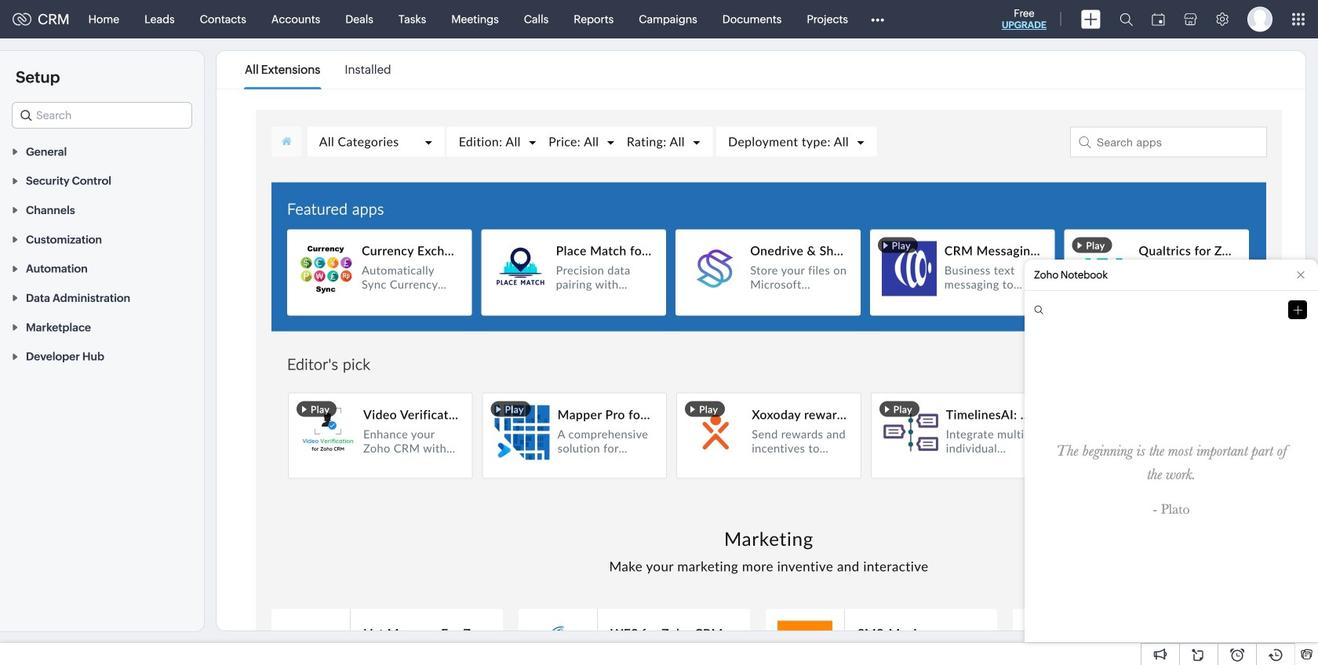 Task type: describe. For each thing, give the bounding box(es) containing it.
profile element
[[1238, 0, 1282, 38]]

logo image
[[13, 13, 31, 25]]

Other Modules field
[[861, 7, 894, 32]]

create menu image
[[1081, 10, 1101, 29]]



Task type: vqa. For each thing, say whether or not it's contained in the screenshot.
Profile element
yes



Task type: locate. For each thing, give the bounding box(es) containing it.
Search text field
[[13, 103, 191, 128]]

search element
[[1110, 0, 1142, 38]]

create menu element
[[1072, 0, 1110, 38]]

profile image
[[1247, 7, 1273, 32]]

None field
[[12, 102, 192, 129]]

search image
[[1120, 13, 1133, 26]]

calendar image
[[1152, 13, 1165, 25]]



